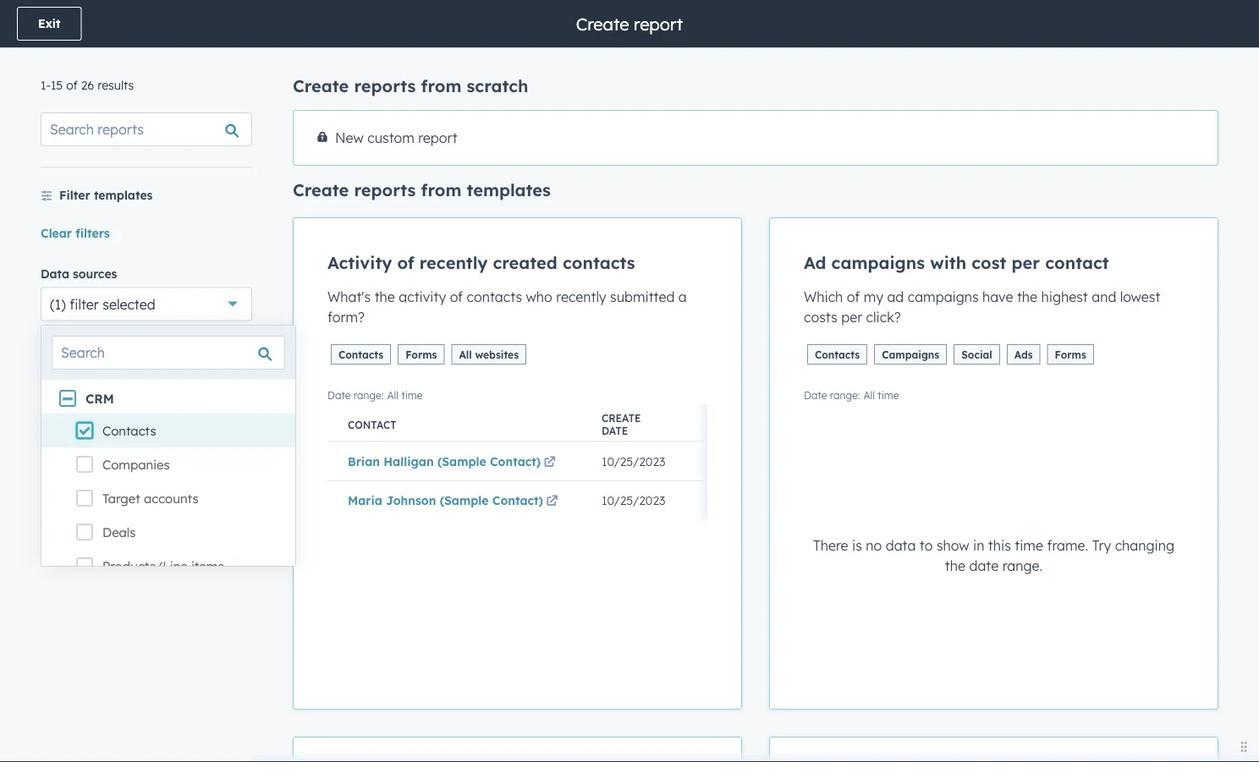 Task type: locate. For each thing, give the bounding box(es) containing it.
1 horizontal spatial templates
[[467, 179, 551, 201]]

per
[[1012, 252, 1040, 273], [841, 309, 862, 326]]

ad
[[804, 252, 826, 273]]

from down new custom report
[[421, 179, 462, 201]]

contacts down "form?"
[[339, 348, 384, 361]]

items
[[191, 559, 224, 575]]

maria johnson (sample contact)
[[348, 493, 543, 508]]

1 vertical spatial campaigns
[[908, 289, 979, 306]]

report
[[634, 13, 683, 34], [418, 129, 458, 146]]

search search field down the (1) filter selected popup button on the left
[[52, 336, 285, 370]]

of right activity
[[450, 289, 463, 306]]

contacts for ad
[[815, 348, 860, 361]]

1 vertical spatial search search field
[[52, 336, 285, 370]]

contacts for created
[[563, 252, 635, 273]]

the inside what's the activity of contacts who recently submitted a form?
[[375, 289, 395, 306]]

0 vertical spatial campaigns
[[832, 252, 925, 273]]

from
[[421, 75, 462, 96], [421, 179, 462, 201]]

the
[[375, 289, 395, 306], [1017, 289, 1038, 306]]

1 vertical spatial report
[[418, 129, 458, 146]]

(1) filter selected
[[50, 296, 155, 313]]

contacts inside checkbox
[[815, 348, 860, 361]]

filter
[[70, 296, 99, 313]]

(sample
[[437, 454, 486, 468], [440, 493, 489, 508]]

maria johnson (sample contact) link
[[348, 493, 561, 508]]

0 horizontal spatial recently
[[420, 252, 488, 273]]

1 vertical spatial reports
[[354, 179, 416, 201]]

per right cost
[[1012, 252, 1040, 273]]

per inside which of my ad campaigns have the highest and lowest costs per click?
[[841, 309, 862, 326]]

1 horizontal spatial report
[[634, 13, 683, 34]]

time for campaigns
[[878, 389, 899, 402]]

time for of
[[401, 389, 423, 402]]

None checkbox
[[769, 217, 1219, 710]]

templates up created
[[467, 179, 551, 201]]

recently
[[420, 252, 488, 273], [556, 289, 606, 306]]

2 - from the top
[[706, 493, 711, 508]]

0 vertical spatial 10/25/2023
[[602, 454, 666, 468]]

contacts
[[339, 348, 384, 361], [815, 348, 860, 361], [102, 423, 156, 439]]

link opens in a new window image
[[544, 457, 556, 468], [544, 457, 556, 468]]

contacts up companies
[[102, 423, 156, 439]]

search search field down results
[[41, 113, 252, 146]]

1 horizontal spatial time
[[878, 389, 899, 402]]

date inside checkbox
[[804, 389, 827, 402]]

date range: all time inside checkbox
[[804, 389, 899, 402]]

0 vertical spatial -
[[706, 454, 711, 468]]

data
[[41, 266, 69, 281]]

new
[[335, 129, 364, 146]]

0 horizontal spatial contacts
[[467, 289, 522, 306]]

1 vertical spatial contacts
[[467, 289, 522, 306]]

1 the from the left
[[375, 289, 395, 306]]

campaigns down with
[[908, 289, 979, 306]]

which
[[804, 289, 843, 306]]

range:
[[354, 389, 384, 402], [830, 389, 860, 402]]

1 range: from the left
[[354, 389, 384, 402]]

range: inside checkbox
[[830, 389, 860, 402]]

(sample down brian halligan (sample contact) link
[[440, 493, 489, 508]]

all inside checkbox
[[864, 389, 875, 402]]

0 vertical spatial reports
[[354, 75, 416, 96]]

of up activity
[[397, 252, 414, 273]]

have
[[983, 289, 1013, 306]]

selected
[[103, 296, 155, 313]]

0 horizontal spatial date
[[328, 389, 351, 402]]

1-15 of 26 results
[[41, 78, 134, 93]]

products/line
[[102, 559, 188, 575]]

forms inside checkbox
[[1055, 348, 1087, 361]]

0 horizontal spatial per
[[841, 309, 862, 326]]

range: up 'contact'
[[354, 389, 384, 402]]

2 from from the top
[[421, 179, 462, 201]]

date range: all time
[[328, 389, 423, 402], [804, 389, 899, 402]]

range: for ad
[[830, 389, 860, 402]]

per right costs
[[841, 309, 862, 326]]

- down conversion
[[706, 493, 711, 508]]

0 horizontal spatial report
[[418, 129, 458, 146]]

1 horizontal spatial contacts
[[339, 348, 384, 361]]

a
[[679, 289, 687, 306]]

recently up activity
[[420, 252, 488, 273]]

-
[[706, 454, 711, 468], [706, 493, 711, 508]]

maria
[[348, 493, 382, 508]]

contact) up maria johnson (sample contact) link in the bottom left of the page
[[490, 454, 541, 468]]

10/25/2023
[[602, 454, 666, 468], [602, 493, 666, 508]]

create inside page section element
[[576, 13, 629, 34]]

0 vertical spatial recently
[[420, 252, 488, 273]]

forms down activity
[[406, 348, 437, 361]]

contacts down costs
[[815, 348, 860, 361]]

- for maria johnson (sample contact)
[[706, 493, 711, 508]]

brian
[[348, 454, 380, 468]]

1 horizontal spatial date range: all time
[[804, 389, 899, 402]]

activity
[[399, 289, 446, 306]]

2 horizontal spatial all
[[864, 389, 875, 402]]

sources
[[73, 266, 117, 281]]

0 horizontal spatial the
[[375, 289, 395, 306]]

2 range: from the left
[[830, 389, 860, 402]]

1 vertical spatial (sample
[[440, 493, 489, 508]]

create reports from scratch
[[293, 75, 529, 96]]

Search search field
[[41, 113, 252, 146], [52, 336, 285, 370]]

2 time from the left
[[878, 389, 899, 402]]

1 - from the top
[[706, 454, 711, 468]]

1 horizontal spatial date
[[602, 424, 628, 437]]

range: down costs
[[830, 389, 860, 402]]

date range: all time up 'contact'
[[328, 389, 423, 402]]

ad
[[887, 289, 904, 306]]

time inside checkbox
[[878, 389, 899, 402]]

of
[[66, 78, 78, 93], [397, 252, 414, 273], [450, 289, 463, 306], [847, 289, 860, 306]]

2 10/25/2023 from the top
[[602, 493, 666, 508]]

clear
[[41, 226, 72, 240]]

- for brian halligan (sample contact)
[[706, 454, 711, 468]]

all left the websites
[[459, 348, 472, 361]]

1 vertical spatial -
[[706, 493, 711, 508]]

time
[[401, 389, 423, 402], [878, 389, 899, 402]]

campaigns
[[832, 252, 925, 273], [908, 289, 979, 306]]

crm
[[85, 391, 114, 407]]

2 the from the left
[[1017, 289, 1038, 306]]

create
[[576, 13, 629, 34], [293, 75, 349, 96], [293, 179, 349, 201], [602, 412, 641, 424]]

brian halligan (sample contact) link
[[348, 454, 559, 468]]

contacts for of
[[467, 289, 522, 306]]

(1) filter selected button
[[41, 287, 252, 321]]

templates up filters at the top left of page
[[94, 188, 153, 203]]

highest
[[1041, 289, 1088, 306]]

0 horizontal spatial forms
[[406, 348, 437, 361]]

0 vertical spatial contacts
[[563, 252, 635, 273]]

filter
[[59, 188, 90, 203]]

0 vertical spatial contact)
[[490, 454, 541, 468]]

1 horizontal spatial recently
[[556, 289, 606, 306]]

contacts down activity of recently created contacts
[[467, 289, 522, 306]]

2 forms from the left
[[1055, 348, 1087, 361]]

0 horizontal spatial date range: all time
[[328, 389, 423, 402]]

create for create reports from scratch
[[293, 75, 349, 96]]

0 horizontal spatial all
[[387, 389, 399, 402]]

contact) down brian halligan (sample contact) link
[[492, 493, 543, 508]]

from left 'scratch'
[[421, 75, 462, 96]]

select
[[50, 370, 88, 387]]

report inside checkbox
[[418, 129, 458, 146]]

0 horizontal spatial range:
[[354, 389, 384, 402]]

clear filters button
[[41, 223, 110, 243]]

all
[[459, 348, 472, 361], [387, 389, 399, 402], [864, 389, 875, 402]]

target accounts
[[102, 491, 199, 507]]

None checkbox
[[293, 217, 1008, 710], [293, 737, 742, 763], [769, 737, 1219, 763], [293, 217, 1008, 710], [293, 737, 742, 763], [769, 737, 1219, 763]]

filter templates
[[59, 188, 153, 203]]

contacts
[[563, 252, 635, 273], [467, 289, 522, 306]]

contacts inside what's the activity of contacts who recently submitted a form?
[[467, 289, 522, 306]]

date range: all time for of
[[328, 389, 423, 402]]

contacts up 'submitted'
[[563, 252, 635, 273]]

contact)
[[490, 454, 541, 468], [492, 493, 543, 508]]

1 time from the left
[[401, 389, 423, 402]]

1 forms from the left
[[406, 348, 437, 361]]

of left my on the top right of the page
[[847, 289, 860, 306]]

2 date range: all time from the left
[[804, 389, 899, 402]]

1 from from the top
[[421, 75, 462, 96]]

1 vertical spatial contact)
[[492, 493, 543, 508]]

1 vertical spatial recently
[[556, 289, 606, 306]]

recently right who
[[556, 289, 606, 306]]

time up halligan
[[401, 389, 423, 402]]

create for create reports from templates
[[293, 179, 349, 201]]

reports
[[354, 75, 416, 96], [354, 179, 416, 201]]

all up 'contact'
[[387, 389, 399, 402]]

1 horizontal spatial contacts
[[563, 252, 635, 273]]

target
[[102, 491, 140, 507]]

the inside which of my ad campaigns have the highest and lowest costs per click?
[[1017, 289, 1038, 306]]

recently inside what's the activity of contacts who recently submitted a form?
[[556, 289, 606, 306]]

0 vertical spatial (sample
[[437, 454, 486, 468]]

1 10/25/2023 from the top
[[602, 454, 666, 468]]

forms right ads
[[1055, 348, 1087, 361]]

0 vertical spatial search search field
[[41, 113, 252, 146]]

0 horizontal spatial templates
[[94, 188, 153, 203]]

1 horizontal spatial forms
[[1055, 348, 1087, 361]]

2 reports from the top
[[354, 179, 416, 201]]

0 vertical spatial per
[[1012, 252, 1040, 273]]

0 vertical spatial from
[[421, 75, 462, 96]]

1 date range: all time from the left
[[328, 389, 423, 402]]

1 horizontal spatial the
[[1017, 289, 1038, 306]]

forms
[[406, 348, 437, 361], [1055, 348, 1087, 361]]

1 vertical spatial 10/25/2023
[[602, 493, 666, 508]]

the right what's
[[375, 289, 395, 306]]

link opens in a new window image
[[546, 496, 558, 508], [546, 496, 558, 508]]

time down the campaigns
[[878, 389, 899, 402]]

campaigns up my on the top right of the page
[[832, 252, 925, 273]]

all down click?
[[864, 389, 875, 402]]

1 vertical spatial per
[[841, 309, 862, 326]]

accounts
[[144, 491, 199, 507]]

what's
[[328, 289, 371, 306]]

2 horizontal spatial date
[[804, 389, 827, 402]]

1 reports from the top
[[354, 75, 416, 96]]

the right have
[[1017, 289, 1038, 306]]

contact) for maria johnson (sample contact)
[[492, 493, 543, 508]]

date for ad
[[804, 389, 827, 402]]

reports down custom on the top of page
[[354, 179, 416, 201]]

1 vertical spatial from
[[421, 179, 462, 201]]

1-
[[41, 78, 51, 93]]

- down first
[[706, 454, 711, 468]]

exit link
[[17, 7, 82, 41]]

brian halligan (sample contact)
[[348, 454, 541, 468]]

2 horizontal spatial contacts
[[815, 348, 860, 361]]

(sample up maria johnson (sample contact) link in the bottom left of the page
[[437, 454, 486, 468]]

0 vertical spatial report
[[634, 13, 683, 34]]

reports up custom on the top of page
[[354, 75, 416, 96]]

create report
[[576, 13, 683, 34]]

0 horizontal spatial time
[[401, 389, 423, 402]]

date range: all time down the campaigns
[[804, 389, 899, 402]]

templates
[[467, 179, 551, 201], [94, 188, 153, 203]]

1 horizontal spatial range:
[[830, 389, 860, 402]]



Task type: vqa. For each thing, say whether or not it's contained in the screenshot.
Ad campaigns with cost per contact
yes



Task type: describe. For each thing, give the bounding box(es) containing it.
range: for activity
[[354, 389, 384, 402]]

custom
[[367, 129, 415, 146]]

none checkbox containing ad campaigns with cost per contact
[[769, 217, 1219, 710]]

(sample for halligan
[[437, 454, 486, 468]]

created
[[493, 252, 558, 273]]

create date
[[602, 412, 641, 437]]

26
[[81, 78, 94, 93]]

my
[[864, 289, 884, 306]]

conversion
[[706, 424, 778, 437]]

ad campaigns with cost per contact
[[804, 252, 1109, 273]]

contact
[[1045, 252, 1109, 273]]

first
[[706, 412, 737, 424]]

page section element
[[0, 0, 1259, 47]]

contact) for brian halligan (sample contact)
[[490, 454, 541, 468]]

scratch
[[467, 75, 529, 96]]

activity
[[328, 252, 392, 273]]

all websites
[[459, 348, 519, 361]]

1 horizontal spatial all
[[459, 348, 472, 361]]

data sources
[[41, 266, 117, 281]]

click?
[[866, 309, 901, 326]]

create for create date
[[602, 412, 641, 424]]

of right 15
[[66, 78, 78, 93]]

what's the activity of contacts who recently submitted a form?
[[328, 289, 687, 326]]

reports for templates
[[354, 179, 416, 201]]

campaigns inside which of my ad campaigns have the highest and lowest costs per click?
[[908, 289, 979, 306]]

date for activity
[[328, 389, 351, 402]]

products/line items
[[102, 559, 224, 575]]

from for scratch
[[421, 75, 462, 96]]

halligan
[[384, 454, 434, 468]]

(1)
[[50, 296, 66, 313]]

new custom report
[[335, 129, 458, 146]]

15
[[51, 78, 63, 93]]

with
[[930, 252, 967, 273]]

0 horizontal spatial contacts
[[102, 423, 156, 439]]

companies
[[102, 457, 170, 473]]

websites
[[475, 348, 519, 361]]

deals
[[102, 525, 136, 541]]

all for ad
[[864, 389, 875, 402]]

clear filters
[[41, 226, 110, 240]]

exit
[[38, 16, 60, 31]]

contacts for activity
[[339, 348, 384, 361]]

date range: all time for campaigns
[[804, 389, 899, 402]]

create for create report
[[576, 13, 629, 34]]

visualization
[[41, 341, 116, 355]]

filters
[[76, 226, 110, 240]]

lowest
[[1120, 289, 1161, 306]]

first conversion
[[706, 412, 778, 437]]

(sample for johnson
[[440, 493, 489, 508]]

social
[[962, 348, 993, 361]]

form?
[[328, 309, 365, 326]]

report inside page section element
[[634, 13, 683, 34]]

and
[[1092, 289, 1117, 306]]

create reports from templates
[[293, 179, 551, 201]]

select button
[[41, 362, 252, 396]]

costs
[[804, 309, 838, 326]]

activity of recently created contacts
[[328, 252, 635, 273]]

ads
[[1015, 348, 1033, 361]]

contact
[[348, 418, 397, 431]]

all for activity
[[387, 389, 399, 402]]

campaigns
[[882, 348, 940, 361]]

results
[[98, 78, 134, 93]]

reports for scratch
[[354, 75, 416, 96]]

New custom report checkbox
[[293, 110, 1219, 166]]

johnson
[[386, 493, 436, 508]]

1 horizontal spatial per
[[1012, 252, 1040, 273]]

date inside create date
[[602, 424, 628, 437]]

of inside which of my ad campaigns have the highest and lowest costs per click?
[[847, 289, 860, 306]]

cost
[[972, 252, 1007, 273]]

10/25/2023 for maria johnson (sample contact)
[[602, 493, 666, 508]]

from for templates
[[421, 179, 462, 201]]

submitted
[[610, 289, 675, 306]]

of inside what's the activity of contacts who recently submitted a form?
[[450, 289, 463, 306]]

who
[[526, 289, 552, 306]]

10/25/2023 for brian halligan (sample contact)
[[602, 454, 666, 468]]

which of my ad campaigns have the highest and lowest costs per click?
[[804, 289, 1161, 326]]



